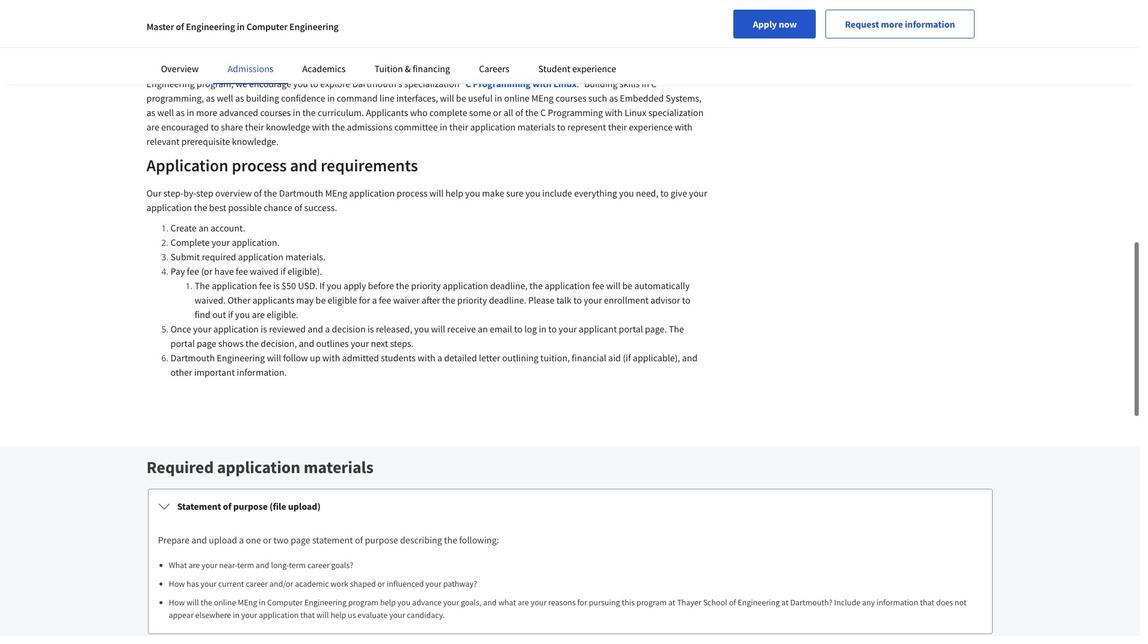 Task type: vqa. For each thing, say whether or not it's contained in the screenshot.
the middle IS
yes



Task type: describe. For each thing, give the bounding box(es) containing it.
fee up enrollment
[[592, 280, 605, 292]]

what are your near-term and long-term career goals? list item
[[169, 560, 983, 572]]

career inside list item
[[246, 579, 268, 590]]

you right released,
[[415, 323, 429, 335]]

application up shows at the left bottom
[[213, 323, 259, 335]]

to left log
[[514, 323, 523, 335]]

the up chance
[[264, 187, 277, 199]]

application up talk
[[545, 280, 590, 292]]

a left detailed
[[438, 352, 442, 364]]

us
[[348, 610, 356, 621]]

1 term from the left
[[237, 560, 254, 571]]

and/or
[[270, 579, 293, 590]]

master of engineering in computer engineering
[[147, 20, 339, 33]]

you up useful
[[469, 63, 484, 75]]

email
[[490, 323, 512, 335]]

upload)
[[288, 501, 321, 513]]

help inside our step-by-step overview of the dartmouth meng application process will help you make sure you include everything you need, to give your application the best possible chance of success.
[[446, 187, 464, 199]]

your down talk
[[559, 323, 577, 335]]

as down program,
[[206, 92, 215, 104]]

everything
[[574, 187, 617, 199]]

their right how
[[432, 19, 451, 31]]

educational
[[453, 19, 501, 31]]

application process and requirements
[[147, 155, 422, 176]]

successful
[[546, 63, 587, 75]]

eligible
[[328, 294, 357, 306]]

statement of purpose (file upload) button
[[148, 490, 992, 524]]

pursuing
[[589, 598, 620, 609]]

need
[[502, 63, 522, 75]]

receive
[[447, 323, 476, 335]]

your up admitted
[[351, 338, 369, 350]]

application up statement of purpose (file upload)
[[217, 457, 301, 479]]

your left reasons in the bottom of the page
[[531, 598, 547, 609]]

the up building at the top of the page
[[599, 63, 612, 75]]

you right if
[[327, 280, 342, 292]]

make
[[482, 187, 505, 199]]

and inside to help you prepare for some of the foundational technical skills and knowledge you will need to be successful in the meng in computer engineering program, we encourage you to explore dartmouth's specialization "
[[405, 63, 421, 75]]

work
[[331, 579, 348, 590]]

overview
[[161, 63, 199, 75]]

you left make
[[466, 187, 480, 199]]

tuition
[[375, 63, 403, 75]]

fee down the waived
[[259, 280, 272, 292]]

engineering right school
[[738, 598, 780, 609]]

computer inside how will the online meng in computer engineering program help you advance your goals, and what are your reasons for pursuing this program at thayer school of engineering at dartmouth? include any information that does not appear elsewhere in your application that will help us evaluate your candidacy.
[[267, 598, 303, 609]]

as up the advanced
[[235, 92, 244, 104]]

to right log
[[549, 323, 557, 335]]

be inside to help you prepare for some of the foundational technical skills and knowledge you will need to be successful in the meng in computer engineering program, we encourage you to explore dartmouth's specialization "
[[534, 63, 544, 75]]

relevant
[[147, 135, 180, 147]]

student experience link
[[539, 63, 616, 75]]

meng inside how will the online meng in computer engineering program help you advance your goals, and what are your reasons for pursuing this program at thayer school of engineering at dartmouth? include any information that does not appear elsewhere in your application that will help us evaluate your candidacy.
[[238, 598, 257, 609]]

you left prepare
[[178, 63, 193, 75]]

0 vertical spatial priority
[[411, 280, 441, 292]]

please
[[529, 294, 555, 306]]

upload
[[209, 535, 237, 547]]

the up please
[[530, 280, 543, 292]]

aid
[[609, 352, 621, 364]]

as right such
[[609, 92, 618, 104]]

0 horizontal spatial is
[[261, 323, 267, 335]]

prepare and upload a one or two page statement of purpose describing the following:
[[158, 535, 499, 547]]

(if
[[623, 352, 631, 364]]

application down requirements
[[349, 187, 395, 199]]

your inside our step-by-step overview of the dartmouth meng application process will help you make sure you include everything you need, to give your application the best possible chance of success.
[[689, 187, 708, 199]]

embedded
[[620, 92, 664, 104]]

to right the advisor
[[682, 294, 691, 306]]

academics
[[303, 63, 346, 75]]

program.
[[280, 33, 317, 45]]

we
[[147, 19, 159, 31]]

best
[[209, 202, 226, 214]]

careers
[[479, 63, 510, 75]]

a left one
[[239, 535, 244, 547]]

the right all
[[525, 107, 539, 119]]

engineering up path
[[186, 20, 235, 33]]

include
[[543, 187, 572, 199]]

to right talk
[[574, 294, 582, 306]]

with down such
[[605, 107, 623, 119]]

your right elsewhere at the bottom left of page
[[241, 610, 257, 621]]

encouraged
[[161, 121, 209, 133]]

find
[[195, 309, 211, 321]]

fee left (or
[[187, 265, 199, 278]]

will up enrollment
[[607, 280, 621, 292]]

success
[[223, 33, 253, 45]]

help left the us
[[331, 610, 346, 621]]

step
[[196, 187, 213, 199]]

applicants inside we encourage applicants to describe in their application materials how their educational background and professional experience can set them on a path for success in the program.
[[205, 19, 247, 31]]

account.
[[211, 222, 245, 234]]

statement
[[312, 535, 353, 547]]

will left the us
[[317, 610, 329, 621]]

2 horizontal spatial is
[[368, 323, 374, 335]]

online inside ." building skills in c programming, as well as building confidence in command line interfaces, will be useful in online meng courses such as embedded systems, as well as in more advanced courses in the curriculum. applicants who complete some or all of the c programming with linux specialization are encouraged to share their knowledge with the admissions committee in their application materials to represent their experience with relevant prerequisite knowledge.
[[504, 92, 530, 104]]

them
[[147, 33, 168, 45]]

of right statement
[[355, 535, 363, 547]]

0 vertical spatial process
[[232, 155, 287, 176]]

careers link
[[479, 63, 510, 75]]

the right after
[[442, 294, 456, 306]]

fee down before
[[379, 294, 391, 306]]

building
[[584, 78, 618, 90]]

skills inside ." building skills in c programming, as well as building confidence in command line interfaces, will be useful in online meng courses such as embedded systems, as well as in more advanced courses in the curriculum. applicants who complete some or all of the c programming with linux specialization are encouraged to share their knowledge with the admissions committee in their application materials to represent their experience with relevant prerequisite knowledge.
[[620, 78, 640, 90]]

set
[[684, 19, 696, 31]]

with down student
[[533, 78, 552, 90]]

will left receive
[[431, 323, 446, 335]]

one
[[246, 535, 261, 547]]

application up the waived
[[238, 251, 284, 263]]

admissions
[[347, 121, 393, 133]]

to up prerequisite on the top left of the page
[[211, 121, 219, 133]]

of up "possible"
[[254, 187, 262, 199]]

knowledge inside ." building skills in c programming, as well as building confidence in command line interfaces, will be useful in online meng courses such as embedded systems, as well as in more advanced courses in the curriculum. applicants who complete some or all of the c programming with linux specialization are encouraged to share their knowledge with the admissions committee in their application materials to represent their experience with relevant prerequisite knowledge.
[[266, 121, 310, 133]]

help up the evaluate
[[380, 598, 396, 609]]

once
[[171, 323, 191, 335]]

how will the online meng in computer engineering program help you advance your goals, and what are your reasons for pursuing this program at thayer school of engineering at dartmouth? include any information that does not appear elsewhere in your application that will help us evaluate your candidacy.
[[169, 598, 967, 621]]

this
[[622, 598, 635, 609]]

near-
[[219, 560, 237, 571]]

programming inside ." building skills in c programming, as well as building confidence in command line interfaces, will be useful in online meng courses such as embedded systems, as well as in more advanced courses in the curriculum. applicants who complete some or all of the c programming with linux specialization are encouraged to share their knowledge with the admissions committee in their application materials to represent their experience with relevant prerequisite knowledge.
[[548, 107, 603, 119]]

dartmouth?
[[791, 598, 833, 609]]

to help you prepare for some of the foundational technical skills and knowledge you will need to be successful in the meng in computer engineering program, we encourage you to explore dartmouth's specialization "
[[147, 63, 688, 90]]

1 horizontal spatial purpose
[[365, 535, 398, 547]]

the right admissions 'link' on the top left
[[275, 63, 289, 75]]

to inside our step-by-step overview of the dartmouth meng application process will help you make sure you include everything you need, to give your application the best possible chance of success.
[[661, 187, 669, 199]]

0 horizontal spatial portal
[[171, 338, 195, 350]]

shows
[[218, 338, 244, 350]]

not
[[955, 598, 967, 609]]

advisor
[[651, 294, 681, 306]]

engineering down how has your current career and/or academic work shaped or influenced your pathway?
[[305, 598, 347, 609]]

1 horizontal spatial an
[[478, 323, 488, 335]]

2 program from the left
[[637, 598, 667, 609]]

prerequisite
[[181, 135, 230, 147]]

program,
[[197, 78, 234, 90]]

engineering up program.
[[290, 20, 339, 33]]

requirements
[[321, 155, 418, 176]]

your right has
[[201, 579, 217, 590]]

overview link
[[161, 63, 199, 75]]

application inside ." building skills in c programming, as well as building confidence in command line interfaces, will be useful in online meng courses such as embedded systems, as well as in more advanced courses in the curriculum. applicants who complete some or all of the c programming with linux specialization are encouraged to share their knowledge with the admissions committee in their application materials to represent their experience with relevant prerequisite knowledge.
[[470, 121, 516, 133]]

long-
[[271, 560, 289, 571]]

tuition & financing
[[375, 63, 450, 75]]

eligible.
[[267, 309, 299, 321]]

0 horizontal spatial an
[[199, 222, 209, 234]]

by-
[[184, 187, 196, 199]]

as up encouraged
[[176, 107, 185, 119]]

more inside button
[[881, 18, 904, 30]]

appear
[[169, 610, 194, 621]]

materials inside we encourage applicants to describe in their application materials how their educational background and professional experience can set them on a path for success in the program.
[[373, 19, 411, 31]]

detailed
[[444, 352, 477, 364]]

committee
[[395, 121, 438, 133]]

a inside we encourage applicants to describe in their application materials how their educational background and professional experience can set them on a path for success in the program.
[[182, 33, 187, 45]]

tuition & financing link
[[375, 63, 450, 75]]

information inside how will the online meng in computer engineering program help you advance your goals, and what are your reasons for pursuing this program at thayer school of engineering at dartmouth? include any information that does not appear elsewhere in your application that will help us evaluate your candidacy.
[[877, 598, 919, 609]]

1 horizontal spatial c
[[541, 107, 546, 119]]

with right students
[[418, 352, 436, 364]]

will down decision,
[[267, 352, 281, 364]]

process inside our step-by-step overview of the dartmouth meng application process will help you make sure you include everything you need, to give your application the best possible chance of success.
[[397, 187, 428, 199]]

application inside how will the online meng in computer engineering program help you advance your goals, and what are your reasons for pursuing this program at thayer school of engineering at dartmouth? include any information that does not appear elsewhere in your application that will help us evaluate your candidacy.
[[259, 610, 299, 621]]

their up program.
[[305, 19, 324, 31]]

be up enrollment
[[623, 280, 633, 292]]

deadline,
[[490, 280, 528, 292]]

you right sure
[[526, 187, 541, 199]]

their up knowledge.
[[245, 121, 264, 133]]

application left deadline,
[[443, 280, 488, 292]]

need,
[[636, 187, 659, 199]]

1 vertical spatial page
[[291, 535, 310, 547]]

shaped
[[350, 579, 376, 590]]

your up advance
[[426, 579, 442, 590]]

"
[[462, 78, 466, 90]]

a up outlines
[[325, 323, 330, 335]]

be inside ." building skills in c programming, as well as building confidence in command line interfaces, will be useful in online meng courses such as embedded systems, as well as in more advanced courses in the curriculum. applicants who complete some or all of the c programming with linux specialization are encouraged to share their knowledge with the admissions committee in their application materials to represent their experience with relevant prerequisite knowledge.
[[456, 92, 466, 104]]

line
[[380, 92, 395, 104]]

who
[[410, 107, 428, 119]]

required
[[147, 457, 214, 479]]

to left represent
[[557, 121, 566, 133]]

be down if
[[316, 294, 326, 306]]

knowledge inside to help you prepare for some of the foundational technical skills and knowledge you will need to be successful in the meng in computer engineering program, we encourage you to explore dartmouth's specialization "
[[423, 63, 467, 75]]

your right the evaluate
[[389, 610, 405, 621]]

we encourage applicants to describe in their application materials how their educational background and professional experience can set them on a path for success in the program.
[[147, 19, 696, 45]]

how for how will the online meng in computer engineering program help you advance your goals, and what are your reasons for pursuing this program at thayer school of engineering at dartmouth? include any information that does not appear elsewhere in your application that will help us evaluate your candidacy.
[[169, 598, 185, 609]]

your inside "list item"
[[202, 560, 218, 571]]

will up appear on the left bottom
[[187, 598, 199, 609]]

your down find
[[193, 323, 211, 335]]

will inside our step-by-step overview of the dartmouth meng application process will help you make sure you include everything you need, to give your application the best possible chance of success.
[[430, 187, 444, 199]]

application inside we encourage applicants to describe in their application materials how their educational background and professional experience can set them on a path for success in the program.
[[326, 19, 371, 31]]

2 vertical spatial materials
[[304, 457, 374, 479]]

systems,
[[666, 92, 702, 104]]

1 horizontal spatial well
[[217, 92, 233, 104]]

0 vertical spatial linux
[[554, 78, 577, 90]]

waived
[[250, 265, 279, 278]]

or inside ." building skills in c programming, as well as building confidence in command line interfaces, will be useful in online meng courses such as embedded systems, as well as in more advanced courses in the curriculum. applicants who complete some or all of the c programming with linux specialization are encouraged to share their knowledge with the admissions committee in their application materials to represent their experience with relevant prerequisite knowledge.
[[493, 107, 502, 119]]

decision,
[[261, 338, 297, 350]]

of inside to help you prepare for some of the foundational technical skills and knowledge you will need to be successful in the meng in computer engineering program, we encourage you to explore dartmouth's specialization "
[[265, 63, 273, 75]]

with down systems,
[[675, 121, 693, 133]]

our step-by-step overview of the dartmouth meng application process will help you make sure you include everything you need, to give your application the best possible chance of success.
[[147, 187, 708, 214]]

the down curriculum.
[[332, 121, 345, 133]]

of right chance
[[294, 202, 303, 214]]

may
[[297, 294, 314, 306]]

engineering inside create an account. complete your application. submit required application materials. pay fee (or have fee waived if eligible). the application fee is $50 usd. if you apply before the priority application deadline, the application fee will be automatically waived. other applicants may be eligible for a fee waiver after the priority deadline. please talk to your enrollment advisor to find out if you are eligible. once your application is reviewed and a decision is released, you will receive an email to log in to your applicant portal page. the portal page shows the decision, and outlines your next steps. dartmouth engineering will follow up with admitted students with a detailed letter outlining tuition, financial aid (if applicable), and other important information.
[[217, 352, 265, 364]]

our
[[147, 187, 162, 199]]

the right shows at the left bottom
[[246, 338, 259, 350]]

confidence
[[281, 92, 325, 104]]

the down the step
[[194, 202, 207, 214]]

skills inside to help you prepare for some of the foundational technical skills and knowledge you will need to be successful in the meng in computer engineering program, we encourage you to explore dartmouth's specialization "
[[383, 63, 403, 75]]

c programming with linux link
[[466, 78, 577, 90]]

decision
[[332, 323, 366, 335]]

specialization inside to help you prepare for some of the foundational technical skills and knowledge you will need to be successful in the meng in computer engineering program, we encourage you to explore dartmouth's specialization "
[[404, 78, 460, 90]]



Task type: locate. For each thing, give the bounding box(es) containing it.
1 vertical spatial the
[[669, 323, 684, 335]]

their down complete
[[450, 121, 469, 133]]

to left give
[[661, 187, 669, 199]]

chance
[[264, 202, 293, 214]]

academics link
[[303, 63, 346, 75]]

1 horizontal spatial is
[[273, 280, 280, 292]]

describe
[[259, 19, 293, 31]]

your
[[689, 187, 708, 199], [212, 237, 230, 249], [584, 294, 602, 306], [193, 323, 211, 335], [559, 323, 577, 335], [351, 338, 369, 350], [202, 560, 218, 571], [201, 579, 217, 590], [426, 579, 442, 590], [443, 598, 459, 609], [531, 598, 547, 609], [241, 610, 257, 621], [389, 610, 405, 621]]

page right two
[[291, 535, 310, 547]]

1 vertical spatial computer
[[647, 63, 688, 75]]

experience
[[622, 19, 666, 31], [573, 63, 616, 75], [629, 121, 673, 133]]

0 vertical spatial an
[[199, 222, 209, 234]]

you left need,
[[619, 187, 634, 199]]

experience left can
[[622, 19, 666, 31]]

are
[[147, 121, 159, 133], [252, 309, 265, 321], [189, 560, 200, 571], [518, 598, 529, 609]]

1 vertical spatial priority
[[458, 294, 487, 306]]

process
[[232, 155, 287, 176], [397, 187, 428, 199]]

1 horizontal spatial at
[[782, 598, 789, 609]]

help left make
[[446, 187, 464, 199]]

1 horizontal spatial or
[[378, 579, 385, 590]]

some inside ." building skills in c programming, as well as building confidence in command line interfaces, will be useful in online meng courses such as embedded systems, as well as in more advanced courses in the curriculum. applicants who complete some or all of the c programming with linux specialization are encouraged to share their knowledge with the admissions committee in their application materials to represent their experience with relevant prerequisite knowledge.
[[469, 107, 491, 119]]

1 vertical spatial career
[[246, 579, 268, 590]]

to down foundational
[[310, 78, 319, 90]]

school
[[703, 598, 728, 609]]

2 how from the top
[[169, 598, 185, 609]]

experience inside we encourage applicants to describe in their application materials how their educational background and professional experience can set them on a path for success in the program.
[[622, 19, 666, 31]]

1 vertical spatial linux
[[625, 107, 647, 119]]

0 vertical spatial encourage
[[161, 19, 203, 31]]

with down curriculum.
[[312, 121, 330, 133]]

1 horizontal spatial career
[[308, 560, 330, 571]]

career inside "list item"
[[308, 560, 330, 571]]

1 vertical spatial portal
[[171, 338, 195, 350]]

dartmouth's
[[352, 78, 403, 90]]

engineering
[[186, 20, 235, 33], [290, 20, 339, 33], [147, 78, 195, 90], [217, 352, 265, 364], [305, 598, 347, 609], [738, 598, 780, 609]]

1 vertical spatial online
[[214, 598, 236, 609]]

0 vertical spatial well
[[217, 92, 233, 104]]

some down useful
[[469, 107, 491, 119]]

elsewhere
[[195, 610, 231, 621]]

the inside how will the online meng in computer engineering program help you advance your goals, and what are your reasons for pursuing this program at thayer school of engineering at dartmouth? include any information that does not appear elsewhere in your application that will help us evaluate your candidacy.
[[201, 598, 212, 609]]

1 horizontal spatial that
[[920, 598, 935, 609]]

a down before
[[372, 294, 377, 306]]

online inside how will the online meng in computer engineering program help you advance your goals, and what are your reasons for pursuing this program at thayer school of engineering at dartmouth? include any information that does not appear elsewhere in your application that will help us evaluate your candidacy.
[[214, 598, 236, 609]]

1 horizontal spatial skills
[[620, 78, 640, 90]]

you up confidence
[[293, 78, 308, 90]]

skills
[[383, 63, 403, 75], [620, 78, 640, 90]]

0 horizontal spatial at
[[669, 598, 676, 609]]

fee right "have"
[[236, 265, 248, 278]]

specialization inside ." building skills in c programming, as well as building confidence in command line interfaces, will be useful in online meng courses such as embedded systems, as well as in more advanced courses in the curriculum. applicants who complete some or all of the c programming with linux specialization are encouraged to share their knowledge with the admissions committee in their application materials to represent their experience with relevant prerequisite knowledge.
[[649, 107, 704, 119]]

computer up systems,
[[647, 63, 688, 75]]

dartmouth up other on the bottom
[[171, 352, 215, 364]]

talk
[[557, 294, 572, 306]]

to inside we encourage applicants to describe in their application materials how their educational background and professional experience can set them on a path for success in the program.
[[249, 19, 257, 31]]

0 horizontal spatial some
[[241, 63, 263, 75]]

statement
[[177, 501, 221, 513]]

c up embedded
[[652, 78, 657, 90]]

waiver
[[393, 294, 420, 306]]

1 horizontal spatial more
[[881, 18, 904, 30]]

programming,
[[147, 92, 204, 104]]

materials down meng courses
[[518, 121, 556, 133]]

how inside how will the online meng in computer engineering program help you advance your goals, and what are your reasons for pursuing this program at thayer school of engineering at dartmouth? include any information that does not appear elsewhere in your application that will help us evaluate your candidacy.
[[169, 598, 185, 609]]

0 vertical spatial some
[[241, 63, 263, 75]]

their right represent
[[608, 121, 627, 133]]

that
[[920, 598, 935, 609], [300, 610, 315, 621]]

applicants up eligible.
[[253, 294, 295, 306]]

0 horizontal spatial skills
[[383, 63, 403, 75]]

of inside ." building skills in c programming, as well as building confidence in command line interfaces, will be useful in online meng courses such as embedded systems, as well as in more advanced courses in the curriculum. applicants who complete some or all of the c programming with linux specialization are encouraged to share their knowledge with the admissions committee in their application materials to represent their experience with relevant prerequisite knowledge.
[[516, 107, 524, 119]]

0 horizontal spatial that
[[300, 610, 315, 621]]

for inside we encourage applicants to describe in their application materials how their educational background and professional experience can set them on a path for success in the program.
[[209, 33, 221, 45]]

."
[[577, 78, 583, 90]]

are inside ." building skills in c programming, as well as building confidence in command line interfaces, will be useful in online meng courses such as embedded systems, as well as in more advanced courses in the curriculum. applicants who complete some or all of the c programming with linux specialization are encouraged to share their knowledge with the admissions committee in their application materials to represent their experience with relevant prerequisite knowledge.
[[147, 121, 159, 133]]

you down other
[[235, 309, 250, 321]]

required application materials
[[147, 457, 374, 479]]

admissions link
[[228, 63, 274, 75]]

more right request
[[881, 18, 904, 30]]

0 vertical spatial online
[[504, 92, 530, 104]]

materials inside ." building skills in c programming, as well as building confidence in command line interfaces, will be useful in online meng courses such as embedded systems, as well as in more advanced courses in the curriculum. applicants who complete some or all of the c programming with linux specialization are encouraged to share their knowledge with the admissions committee in their application materials to represent their experience with relevant prerequisite knowledge.
[[518, 121, 556, 133]]

page inside create an account. complete your application. submit required application materials. pay fee (or have fee waived if eligible). the application fee is $50 usd. if you apply before the priority application deadline, the application fee will be automatically waived. other applicants may be eligible for a fee waiver after the priority deadline. please talk to your enrollment advisor to find out if you are eligible. once your application is reviewed and a decision is released, you will receive an email to log in to your applicant portal page. the portal page shows the decision, and outlines your next steps. dartmouth engineering will follow up with admitted students with a detailed letter outlining tuition, financial aid (if applicable), and other important information.
[[197, 338, 216, 350]]

purpose inside "dropdown button"
[[233, 501, 268, 513]]

before
[[368, 280, 394, 292]]

information inside button
[[905, 18, 956, 30]]

for inside how will the online meng in computer engineering program help you advance your goals, and what are your reasons for pursuing this program at thayer school of engineering at dartmouth? include any information that does not appear elsewhere in your application that will help us evaluate your candidacy.
[[578, 598, 588, 609]]

1 vertical spatial dartmouth
[[171, 352, 215, 364]]

be
[[534, 63, 544, 75], [456, 92, 466, 104], [623, 280, 633, 292], [316, 294, 326, 306]]

application up other
[[212, 280, 257, 292]]

outlining
[[503, 352, 539, 364]]

thayer
[[677, 598, 702, 609]]

help inside to help you prepare for some of the foundational technical skills and knowledge you will need to be successful in the meng in computer engineering program, we encourage you to explore dartmouth's specialization "
[[158, 63, 176, 75]]

0 horizontal spatial page
[[197, 338, 216, 350]]

c up useful
[[466, 78, 471, 90]]

more
[[881, 18, 904, 30], [196, 107, 217, 119]]

purpose left (file
[[233, 501, 268, 513]]

the down (or
[[195, 280, 210, 292]]

the up waiver at the top of page
[[396, 280, 409, 292]]

meng inside our step-by-step overview of the dartmouth meng application process will help you make sure you include everything you need, to give your application the best possible chance of success.
[[325, 187, 348, 199]]

some inside to help you prepare for some of the foundational technical skills and knowledge you will need to be successful in the meng in computer engineering program, we encourage you to explore dartmouth's specialization "
[[241, 63, 263, 75]]

useful
[[468, 92, 493, 104]]

1 horizontal spatial the
[[669, 323, 684, 335]]

process down requirements
[[397, 187, 428, 199]]

how left has
[[169, 579, 185, 590]]

1 horizontal spatial applicants
[[253, 294, 295, 306]]

1 horizontal spatial linux
[[625, 107, 647, 119]]

candidacy.
[[407, 610, 445, 621]]

apply
[[344, 280, 366, 292]]

1 vertical spatial encourage
[[249, 78, 291, 90]]

application
[[326, 19, 371, 31], [470, 121, 516, 133], [349, 187, 395, 199], [147, 202, 192, 214], [238, 251, 284, 263], [212, 280, 257, 292], [443, 280, 488, 292], [545, 280, 590, 292], [213, 323, 259, 335], [217, 457, 301, 479], [259, 610, 299, 621]]

1 vertical spatial experience
[[573, 63, 616, 75]]

0 vertical spatial materials
[[373, 19, 411, 31]]

of right school
[[729, 598, 736, 609]]

1 vertical spatial some
[[469, 107, 491, 119]]

0 horizontal spatial knowledge
[[266, 121, 310, 133]]

1 vertical spatial specialization
[[649, 107, 704, 119]]

applicants inside create an account. complete your application. submit required application materials. pay fee (or have fee waived if eligible). the application fee is $50 usd. if you apply before the priority application deadline, the application fee will be automatically waived. other applicants may be eligible for a fee waiver after the priority deadline. please talk to your enrollment advisor to find out if you are eligible. once your application is reviewed and a decision is released, you will receive an email to log in to your applicant portal page. the portal page shows the decision, and outlines your next steps. dartmouth engineering will follow up with admitted students with a detailed letter outlining tuition, financial aid (if applicable), and other important information.
[[253, 294, 295, 306]]

some up we
[[241, 63, 263, 75]]

other
[[171, 367, 192, 379]]

apply now button
[[734, 10, 817, 39]]

1 at from the left
[[669, 598, 676, 609]]

and inside "list item"
[[256, 560, 269, 571]]

1 horizontal spatial program
[[637, 598, 667, 609]]

0 vertical spatial knowledge
[[423, 63, 467, 75]]

1 vertical spatial an
[[478, 323, 488, 335]]

are right what
[[189, 560, 200, 571]]

specialization
[[404, 78, 460, 90], [649, 107, 704, 119]]

priority up receive
[[458, 294, 487, 306]]

1 horizontal spatial priority
[[458, 294, 487, 306]]

create an account. complete your application. submit required application materials. pay fee (or have fee waived if eligible). the application fee is $50 usd. if you apply before the priority application deadline, the application fee will be automatically waived. other applicants may be eligible for a fee waiver after the priority deadline. please talk to your enrollment advisor to find out if you are eligible. once your application is reviewed and a decision is released, you will receive an email to log in to your applicant portal page. the portal page shows the decision, and outlines your next steps. dartmouth engineering will follow up with admitted students with a detailed letter outlining tuition, financial aid (if applicable), and other important information.
[[171, 222, 698, 379]]

advance
[[412, 598, 442, 609]]

you down influenced
[[398, 598, 411, 609]]

0 vertical spatial or
[[493, 107, 502, 119]]

0 horizontal spatial program
[[348, 598, 379, 609]]

your left goals,
[[443, 598, 459, 609]]

computer inside to help you prepare for some of the foundational technical skills and knowledge you will need to be successful in the meng in computer engineering program, we encourage you to explore dartmouth's specialization "
[[647, 63, 688, 75]]

knowledge.
[[232, 135, 279, 147]]

with
[[533, 78, 552, 90], [605, 107, 623, 119], [312, 121, 330, 133], [675, 121, 693, 133], [323, 352, 340, 364], [418, 352, 436, 364]]

the inside we encourage applicants to describe in their application materials how their educational background and professional experience can set them on a path for success in the program.
[[264, 33, 278, 45]]

specialization down systems,
[[649, 107, 704, 119]]

enrollment
[[604, 294, 649, 306]]

an left email
[[478, 323, 488, 335]]

overview
[[215, 187, 252, 199]]

how up appear on the left bottom
[[169, 598, 185, 609]]

0 horizontal spatial dartmouth
[[171, 352, 215, 364]]

term
[[237, 560, 254, 571], [289, 560, 306, 571]]

2 horizontal spatial c
[[652, 78, 657, 90]]

help right to
[[158, 63, 176, 75]]

as down programming,
[[147, 107, 155, 119]]

building
[[246, 92, 279, 104]]

influenced
[[387, 579, 424, 590]]

2 at from the left
[[782, 598, 789, 609]]

the down confidence
[[303, 107, 316, 119]]

statement of purpose (file upload)
[[177, 501, 321, 513]]

at left dartmouth?
[[782, 598, 789, 609]]

1 horizontal spatial dartmouth
[[279, 187, 323, 199]]

of right statement on the left of the page
[[223, 501, 231, 513]]

the left following:
[[444, 535, 458, 547]]

0 vertical spatial how
[[169, 579, 185, 590]]

0 vertical spatial career
[[308, 560, 330, 571]]

on
[[170, 33, 180, 45]]

for down apply
[[359, 294, 370, 306]]

meng up building at the top of the page
[[614, 63, 636, 75]]

of inside how will the online meng in computer engineering program help you advance your goals, and what are your reasons for pursuing this program at thayer school of engineering at dartmouth? include any information that does not appear elsewhere in your application that will help us evaluate your candidacy.
[[729, 598, 736, 609]]

follow
[[283, 352, 308, 364]]

are inside create an account. complete your application. submit required application materials. pay fee (or have fee waived if eligible). the application fee is $50 usd. if you apply before the priority application deadline, the application fee will be automatically waived. other applicants may be eligible for a fee waiver after the priority deadline. please talk to your enrollment advisor to find out if you are eligible. once your application is reviewed and a decision is released, you will receive an email to log in to your applicant portal page. the portal page shows the decision, and outlines your next steps. dartmouth engineering will follow up with admitted students with a detailed letter outlining tuition, financial aid (if applicable), and other important information.
[[252, 309, 265, 321]]

encourage up on
[[161, 19, 203, 31]]

2 term from the left
[[289, 560, 306, 571]]

of inside "dropdown button"
[[223, 501, 231, 513]]

for inside to help you prepare for some of the foundational technical skills and knowledge you will need to be successful in the meng in computer engineering program, we encourage you to explore dartmouth's specialization "
[[228, 63, 240, 75]]

2 vertical spatial or
[[378, 579, 385, 590]]

how has your current career and/or academic work shaped or influenced your pathway? list item
[[169, 578, 983, 591]]

1 horizontal spatial online
[[504, 92, 530, 104]]

linux down successful
[[554, 78, 577, 90]]

be down "
[[456, 92, 466, 104]]

0 horizontal spatial linux
[[554, 78, 577, 90]]

application down step-
[[147, 202, 192, 214]]

outlines
[[316, 338, 349, 350]]

reviewed
[[269, 323, 306, 335]]

are inside how will the online meng in computer engineering program help you advance your goals, and what are your reasons for pursuing this program at thayer school of engineering at dartmouth? include any information that does not appear elsewhere in your application that will help us evaluate your candidacy.
[[518, 598, 529, 609]]

at left thayer
[[669, 598, 676, 609]]

foundational
[[291, 63, 342, 75]]

up
[[310, 352, 321, 364]]

1 vertical spatial process
[[397, 187, 428, 199]]

0 horizontal spatial online
[[214, 598, 236, 609]]

meng inside to help you prepare for some of the foundational technical skills and knowledge you will need to be successful in the meng in computer engineering program, we encourage you to explore dartmouth's specialization "
[[614, 63, 636, 75]]

to up c programming with linux link
[[524, 63, 532, 75]]

portal down once
[[171, 338, 195, 350]]

pay
[[171, 265, 185, 278]]

how
[[413, 19, 430, 31]]

experience inside ." building skills in c programming, as well as building confidence in command line interfaces, will be useful in online meng courses such as embedded systems, as well as in more advanced courses in the curriculum. applicants who complete some or all of the c programming with linux specialization are encouraged to share their knowledge with the admissions committee in their application materials to represent their experience with relevant prerequisite knowledge.
[[629, 121, 673, 133]]

will inside ." building skills in c programming, as well as building confidence in command line interfaces, will be useful in online meng courses such as embedded systems, as well as in more advanced courses in the curriculum. applicants who complete some or all of the c programming with linux specialization are encouraged to share their knowledge with the admissions committee in their application materials to represent their experience with relevant prerequisite knowledge.
[[440, 92, 454, 104]]

0 horizontal spatial career
[[246, 579, 268, 590]]

program
[[348, 598, 379, 609], [637, 598, 667, 609]]

meng up success.
[[325, 187, 348, 199]]

1 vertical spatial meng
[[325, 187, 348, 199]]

your right talk
[[584, 294, 602, 306]]

career up how has your current career and/or academic work shaped or influenced your pathway?
[[308, 560, 330, 571]]

your up required on the left of the page
[[212, 237, 230, 249]]

1 vertical spatial applicants
[[253, 294, 295, 306]]

0 vertical spatial page
[[197, 338, 216, 350]]

for inside create an account. complete your application. submit required application materials. pay fee (or have fee waived if eligible). the application fee is $50 usd. if you apply before the priority application deadline, the application fee will be automatically waived. other applicants may be eligible for a fee waiver after the priority deadline. please talk to your enrollment advisor to find out if you are eligible. once your application is reviewed and a decision is released, you will receive an email to log in to your applicant portal page. the portal page shows the decision, and outlines your next steps. dartmouth engineering will follow up with admitted students with a detailed letter outlining tuition, financial aid (if applicable), and other important information.
[[359, 294, 370, 306]]

fee
[[187, 265, 199, 278], [236, 265, 248, 278], [259, 280, 272, 292], [592, 280, 605, 292], [379, 294, 391, 306]]

how for how has your current career and/or academic work shaped or influenced your pathway?
[[169, 579, 185, 590]]

0 vertical spatial specialization
[[404, 78, 460, 90]]

0 horizontal spatial purpose
[[233, 501, 268, 513]]

you inside how will the online meng in computer engineering program help you advance your goals, and what are your reasons for pursuing this program at thayer school of engineering at dartmouth? include any information that does not appear elsewhere in your application that will help us evaluate your candidacy.
[[398, 598, 411, 609]]

of up on
[[176, 20, 184, 33]]

with down outlines
[[323, 352, 340, 364]]

applicants up success
[[205, 19, 247, 31]]

and inside we encourage applicants to describe in their application materials how their educational background and professional experience can set them on a path for success in the program.
[[553, 19, 568, 31]]

1 how from the top
[[169, 579, 185, 590]]

are left eligible.
[[252, 309, 265, 321]]

will inside to help you prepare for some of the foundational technical skills and knowledge you will need to be successful in the meng in computer engineering program, we encourage you to explore dartmouth's specialization "
[[485, 63, 500, 75]]

academic
[[295, 579, 329, 590]]

or inside list item
[[378, 579, 385, 590]]

0 horizontal spatial the
[[195, 280, 210, 292]]

your right give
[[689, 187, 708, 199]]

experience up building at the top of the page
[[573, 63, 616, 75]]

represent
[[568, 121, 606, 133]]

submit
[[171, 251, 200, 263]]

0 horizontal spatial more
[[196, 107, 217, 119]]

dartmouth up success.
[[279, 187, 323, 199]]

to
[[147, 63, 156, 75]]

0 horizontal spatial encourage
[[161, 19, 203, 31]]

encourage inside we encourage applicants to describe in their application materials how their educational background and professional experience can set them on a path for success in the program.
[[161, 19, 203, 31]]

online
[[504, 92, 530, 104], [214, 598, 236, 609]]

automatically
[[635, 280, 690, 292]]

0 vertical spatial if
[[281, 265, 286, 278]]

1 horizontal spatial knowledge
[[423, 63, 467, 75]]

letter
[[479, 352, 501, 364]]

1 horizontal spatial encourage
[[249, 78, 291, 90]]

for down how has your current career and/or academic work shaped or influenced your pathway? list item
[[578, 598, 588, 609]]

application down and/or
[[259, 610, 299, 621]]

dartmouth inside our step-by-step overview of the dartmouth meng application process will help you make sure you include everything you need, to give your application the best possible chance of success.
[[279, 187, 323, 199]]

encourage inside to help you prepare for some of the foundational technical skills and knowledge you will need to be successful in the meng in computer engineering program, we encourage you to explore dartmouth's specialization "
[[249, 78, 291, 90]]

dartmouth inside create an account. complete your application. submit required application materials. pay fee (or have fee waived if eligible). the application fee is $50 usd. if you apply before the priority application deadline, the application fee will be automatically waived. other applicants may be eligible for a fee waiver after the priority deadline. please talk to your enrollment advisor to find out if you are eligible. once your application is reviewed and a decision is released, you will receive an email to log in to your applicant portal page. the portal page shows the decision, and outlines your next steps. dartmouth engineering will follow up with admitted students with a detailed letter outlining tuition, financial aid (if applicable), and other important information.
[[171, 352, 215, 364]]

1 vertical spatial if
[[228, 309, 233, 321]]

and inside how will the online meng in computer engineering program help you advance your goals, and what are your reasons for pursuing this program at thayer school of engineering at dartmouth? include any information that does not appear elsewhere in your application that will help us evaluate your candidacy.
[[483, 598, 497, 609]]

1 horizontal spatial if
[[281, 265, 286, 278]]

for up we
[[228, 63, 240, 75]]

0 horizontal spatial meng
[[238, 598, 257, 609]]

for right path
[[209, 33, 221, 45]]

list containing what are your near-term and long-term career goals?
[[163, 560, 983, 622]]

2 horizontal spatial or
[[493, 107, 502, 119]]

0 vertical spatial portal
[[619, 323, 643, 335]]

is left $50
[[273, 280, 280, 292]]

2 vertical spatial meng
[[238, 598, 257, 609]]

0 vertical spatial programming
[[473, 78, 531, 90]]

two
[[274, 535, 289, 547]]

0 horizontal spatial well
[[157, 107, 174, 119]]

the
[[264, 33, 278, 45], [275, 63, 289, 75], [599, 63, 612, 75], [303, 107, 316, 119], [525, 107, 539, 119], [332, 121, 345, 133], [264, 187, 277, 199], [194, 202, 207, 214], [396, 280, 409, 292], [530, 280, 543, 292], [442, 294, 456, 306], [246, 338, 259, 350], [444, 535, 458, 547], [201, 598, 212, 609]]

are right the what
[[518, 598, 529, 609]]

1 program from the left
[[348, 598, 379, 609]]

or
[[493, 107, 502, 119], [263, 535, 272, 547], [378, 579, 385, 590]]

step-
[[163, 187, 184, 199]]

engineering inside to help you prepare for some of the foundational technical skills and knowledge you will need to be successful in the meng in computer engineering program, we encourage you to explore dartmouth's specialization "
[[147, 78, 195, 90]]

0 horizontal spatial term
[[237, 560, 254, 571]]

how has your current career and/or academic work shaped or influenced your pathway?
[[169, 579, 477, 590]]

more inside ." building skills in c programming, as well as building confidence in command line interfaces, will be useful in online meng courses such as embedded systems, as well as in more advanced courses in the curriculum. applicants who complete some or all of the c programming with linux specialization are encouraged to share their knowledge with the admissions committee in their application materials to represent their experience with relevant prerequisite knowledge.
[[196, 107, 217, 119]]

." building skills in c programming, as well as building confidence in command line interfaces, will be useful in online meng courses such as embedded systems, as well as in more advanced courses in the curriculum. applicants who complete some or all of the c programming with linux specialization are encouraged to share their knowledge with the admissions committee in their application materials to represent their experience with relevant prerequisite knowledge.
[[147, 78, 704, 147]]

1 vertical spatial well
[[157, 107, 174, 119]]

to up success
[[249, 19, 257, 31]]

1 horizontal spatial programming
[[548, 107, 603, 119]]

(file
[[270, 501, 286, 513]]

a right on
[[182, 33, 187, 45]]

page left shows at the left bottom
[[197, 338, 216, 350]]

0 vertical spatial that
[[920, 598, 935, 609]]

0 horizontal spatial or
[[263, 535, 272, 547]]

complete
[[171, 237, 210, 249]]

apply now
[[753, 18, 797, 30]]

0 vertical spatial the
[[195, 280, 210, 292]]

information.
[[237, 367, 287, 379]]

application down all
[[470, 121, 516, 133]]

path
[[189, 33, 207, 45]]

0 vertical spatial dartmouth
[[279, 187, 323, 199]]

if right out
[[228, 309, 233, 321]]

the
[[195, 280, 210, 292], [669, 323, 684, 335]]

out
[[212, 309, 226, 321]]

in inside create an account. complete your application. submit required application materials. pay fee (or have fee waived if eligible). the application fee is $50 usd. if you apply before the priority application deadline, the application fee will be automatically waived. other applicants may be eligible for a fee waiver after the priority deadline. please talk to your enrollment advisor to find out if you are eligible. once your application is reviewed and a decision is released, you will receive an email to log in to your applicant portal page. the portal page shows the decision, and outlines your next steps. dartmouth engineering will follow up with admitted students with a detailed letter outlining tuition, financial aid (if applicable), and other important information.
[[539, 323, 547, 335]]

0 horizontal spatial applicants
[[205, 19, 247, 31]]

0 horizontal spatial c
[[466, 78, 471, 90]]

1 vertical spatial or
[[263, 535, 272, 547]]

1 vertical spatial information
[[877, 598, 919, 609]]

any
[[863, 598, 875, 609]]

request
[[845, 18, 880, 30]]

0 horizontal spatial if
[[228, 309, 233, 321]]

such
[[589, 92, 607, 104]]

are inside "list item"
[[189, 560, 200, 571]]

how will the online meng in computer engineering program help you advance your goals, and what are your reasons for pursuing this program at thayer school of engineering at dartmouth? include any information that does not appear elsewhere in your application that will help us evaluate your candidacy. list item
[[169, 597, 983, 622]]

1 horizontal spatial meng
[[325, 187, 348, 199]]

complete
[[430, 107, 467, 119]]

0 vertical spatial purpose
[[233, 501, 268, 513]]

pathway?
[[443, 579, 477, 590]]

term up academic
[[289, 560, 306, 571]]

1 vertical spatial programming
[[548, 107, 603, 119]]

1 vertical spatial purpose
[[365, 535, 398, 547]]

or right one
[[263, 535, 272, 547]]

1 horizontal spatial page
[[291, 535, 310, 547]]

important
[[194, 367, 235, 379]]

materials left how
[[373, 19, 411, 31]]

list
[[163, 560, 983, 622]]

0 vertical spatial computer
[[247, 20, 288, 33]]

dartmouth
[[279, 187, 323, 199], [171, 352, 215, 364]]

0 vertical spatial experience
[[622, 19, 666, 31]]

linux inside ." building skills in c programming, as well as building confidence in command line interfaces, will be useful in online meng courses such as embedded systems, as well as in more advanced courses in the curriculum. applicants who complete some or all of the c programming with linux specialization are encouraged to share their knowledge with the admissions committee in their application materials to represent their experience with relevant prerequisite knowledge.
[[625, 107, 647, 119]]

1 horizontal spatial process
[[397, 187, 428, 199]]

0 horizontal spatial programming
[[473, 78, 531, 90]]

the up elsewhere at the bottom left of page
[[201, 598, 212, 609]]

can
[[668, 19, 682, 31]]



